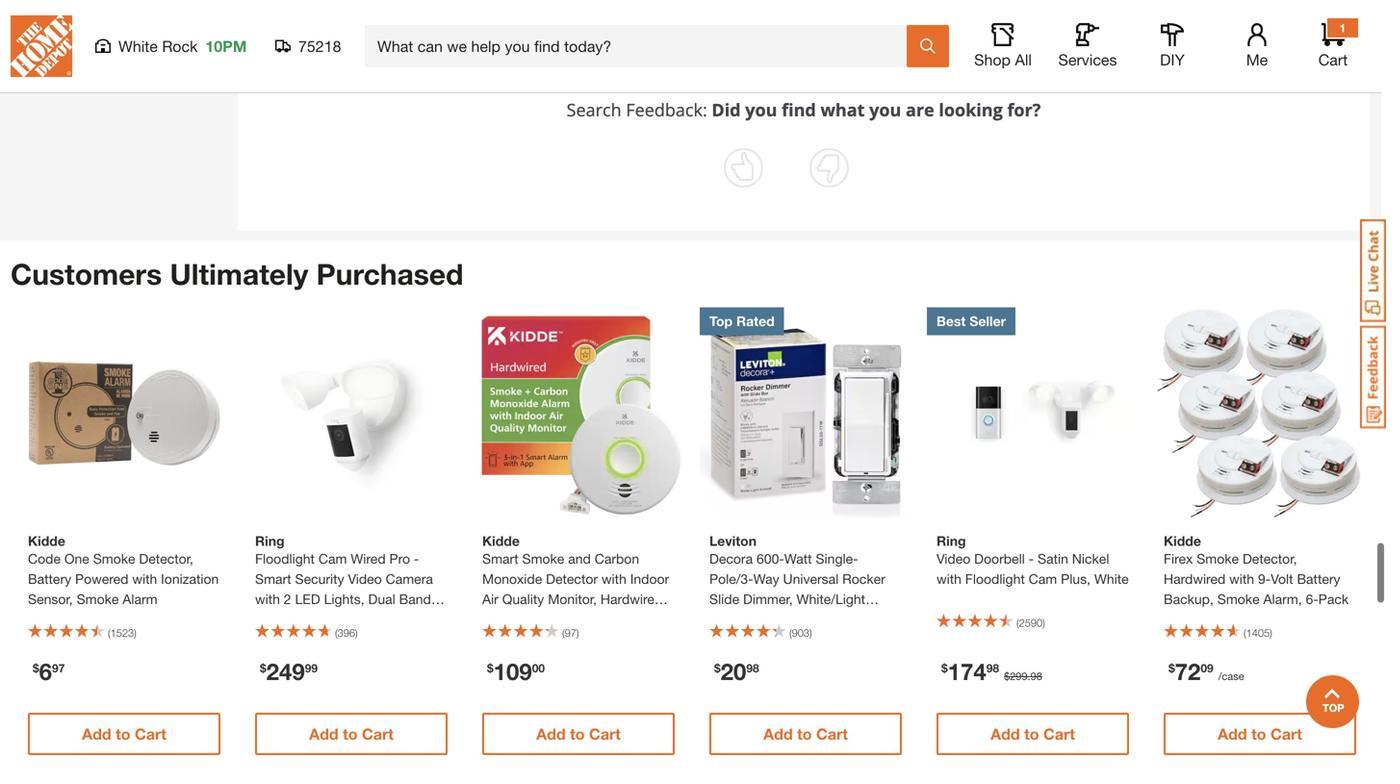 Task type: describe. For each thing, give the bounding box(es) containing it.
cart for 2nd add to cart button from the right
[[1044, 725, 1075, 744]]

299
[[1010, 671, 1028, 683]]

customers ultimately purchased
[[11, 257, 464, 291]]

add to cart for 6
[[82, 725, 166, 744]]

leviton
[[710, 533, 757, 549]]

air
[[482, 592, 499, 608]]

kidde firex smoke detector, hardwired with 9-volt battery backup, smoke alarm, 6-pack
[[1164, 533, 1349, 608]]

band
[[399, 592, 431, 608]]

smoke up powered
[[93, 551, 135, 567]]

( for /case
[[1244, 627, 1247, 640]]

alarm,
[[1264, 592, 1302, 608]]

with inside kidde smart smoke and carbon monoxide detector with indoor air quality monitor, hardwired, 10-year lithium backup battery
[[602, 571, 627, 587]]

$ for 6
[[33, 662, 39, 675]]

almond
[[710, 612, 756, 628]]

quality
[[502, 592, 544, 608]]

pack
[[1319, 592, 1349, 608]]

5 add to cart from the left
[[991, 725, 1075, 744]]

detector, inside "kidde firex smoke detector, hardwired with 9-volt battery backup, smoke alarm, 6-pack"
[[1243, 551, 1297, 567]]

detection,
[[352, 612, 413, 628]]

ring for $
[[937, 533, 966, 549]]

kidde for 109
[[482, 533, 520, 549]]

shop
[[974, 51, 1011, 69]]

10pm
[[205, 37, 247, 55]]

the home depot logo image
[[11, 15, 72, 77]]

cart for 3rd add to cart button from right
[[816, 725, 848, 744]]

monoxide
[[482, 571, 542, 587]]

leviton decora 600-watt single- pole/3-way universal rocker slide dimmer, white/light almond
[[710, 533, 886, 628]]

$ for 174
[[942, 662, 948, 675]]

72
[[1175, 658, 1201, 686]]

single-
[[816, 551, 858, 567]]

( for 109
[[562, 627, 565, 640]]

led
[[295, 592, 320, 608]]

5 add to cart button from the left
[[937, 713, 1129, 756]]

) for 6
[[134, 627, 137, 640]]

services button
[[1057, 23, 1119, 69]]

903
[[792, 627, 810, 640]]

floodlight cam wired pro - smart security video camera with 2 led lights, dual band wifi, 3d motion detection, white image
[[246, 308, 457, 519]]

smoke up hardwired at bottom
[[1197, 551, 1239, 567]]

universal
[[783, 571, 839, 587]]

hardwired
[[1164, 571, 1226, 587]]

top rated
[[710, 313, 775, 329]]

( 1523 )
[[108, 627, 137, 640]]

add for 109
[[536, 725, 566, 744]]

and
[[568, 551, 591, 567]]

) for 20
[[810, 627, 812, 640]]

add for 6
[[82, 725, 111, 744]]

ring video doorbell - satin nickel with floodlight cam plus, white
[[937, 533, 1129, 587]]

seller
[[970, 313, 1006, 329]]

3d
[[285, 612, 302, 628]]

99
[[305, 662, 318, 675]]

to for 109
[[570, 725, 585, 744]]

) for 249
[[355, 627, 358, 640]]

97 inside $ 6 97
[[52, 662, 65, 675]]

( 97 )
[[562, 627, 579, 640]]

decora 600-watt single-pole/3-way universal rocker slide dimmer, white/light almond image
[[700, 308, 912, 519]]

$ 174 98 $ 299 . 98
[[942, 658, 1043, 686]]

white/light
[[797, 592, 866, 608]]

cart for add to cart button related to /case
[[1271, 725, 1303, 744]]

0 vertical spatial white
[[118, 37, 158, 55]]

$ for 20
[[714, 662, 721, 675]]

$ 6 97
[[33, 658, 65, 686]]

1
[[1340, 21, 1346, 35]]

lithium
[[533, 612, 577, 628]]

purchased
[[316, 257, 464, 291]]

rated
[[737, 313, 775, 329]]

( 396 )
[[335, 627, 358, 640]]

cart 1
[[1319, 21, 1348, 69]]

diy button
[[1142, 23, 1204, 69]]

$ for 109
[[487, 662, 494, 675]]

cart for add to cart button corresponding to 6
[[135, 725, 166, 744]]

code
[[28, 551, 61, 567]]

battery inside the kidde code one smoke detector, battery powered with ionization sensor, smoke alarm
[[28, 571, 71, 587]]

add to cart for 109
[[536, 725, 621, 744]]

10-
[[482, 612, 503, 628]]

wifi,
[[255, 612, 281, 628]]

decora
[[710, 551, 753, 567]]

firex smoke detector, hardwired with 9-volt battery backup, smoke alarm, 6-pack image
[[1154, 308, 1366, 519]]

ionization
[[161, 571, 219, 587]]

best seller
[[937, 313, 1006, 329]]

add for /case
[[1218, 725, 1248, 744]]

to for /case
[[1252, 725, 1267, 744]]

6-
[[1306, 592, 1319, 608]]

00
[[532, 662, 545, 675]]

slide
[[710, 592, 740, 608]]

with inside the kidde code one smoke detector, battery powered with ionization sensor, smoke alarm
[[132, 571, 157, 587]]

services
[[1059, 51, 1117, 69]]

watt
[[785, 551, 812, 567]]

security
[[295, 571, 344, 587]]

pro
[[389, 551, 410, 567]]

add to cart button for 109
[[482, 713, 675, 756]]

doorbell
[[975, 551, 1025, 567]]

) for /case
[[1270, 627, 1273, 640]]

customers
[[11, 257, 162, 291]]

cart for 109's add to cart button
[[589, 725, 621, 744]]

powered
[[75, 571, 129, 587]]

4 add to cart button from the left
[[710, 713, 902, 756]]

monitor,
[[548, 592, 597, 608]]

battery inside kidde smart smoke and carbon monoxide detector with indoor air quality monitor, hardwired, 10-year lithium backup battery
[[630, 612, 674, 628]]

$ for 72
[[1169, 662, 1175, 675]]

diy
[[1160, 51, 1185, 69]]

video inside ring floodlight cam wired pro - smart security video camera with 2 led lights, dual band wifi, 3d motion detection, white
[[348, 571, 382, 587]]

75218 button
[[275, 37, 342, 56]]

$ for 249
[[260, 662, 266, 675]]

wired
[[351, 551, 386, 567]]

) for 109
[[577, 627, 579, 640]]

smart smoke and carbon monoxide detector with indoor air quality monitor, hardwired, 10-year lithium backup battery image
[[473, 308, 685, 519]]

What can we help you find today? search field
[[377, 26, 906, 66]]

alarm
[[123, 592, 158, 608]]

sensor,
[[28, 592, 73, 608]]

feedback link image
[[1361, 325, 1387, 429]]

nickel
[[1072, 551, 1110, 567]]

$ 72 09 /case
[[1169, 658, 1245, 686]]

1405
[[1247, 627, 1270, 640]]

- inside "ring video doorbell - satin nickel with floodlight cam plus, white"
[[1029, 551, 1034, 567]]

best
[[937, 313, 966, 329]]

camera
[[386, 571, 433, 587]]



Task type: vqa. For each thing, say whether or not it's contained in the screenshot.


Task type: locate. For each thing, give the bounding box(es) containing it.
kidde inside the kidde code one smoke detector, battery powered with ionization sensor, smoke alarm
[[28, 533, 65, 549]]

4 add from the left
[[764, 725, 793, 744]]

1 vertical spatial smart
[[255, 571, 291, 587]]

- inside ring floodlight cam wired pro - smart security video camera with 2 led lights, dual band wifi, 3d motion detection, white
[[414, 551, 419, 567]]

2 horizontal spatial 98
[[1031, 671, 1043, 683]]

firex
[[1164, 551, 1193, 567]]

1 detector, from the left
[[139, 551, 193, 567]]

with inside ring floodlight cam wired pro - smart security video camera with 2 led lights, dual band wifi, 3d motion detection, white
[[255, 592, 280, 608]]

ring inside "ring video doorbell - satin nickel with floodlight cam plus, white"
[[937, 533, 966, 549]]

6 add to cart button from the left
[[1164, 713, 1357, 756]]

floodlight
[[255, 551, 315, 567], [966, 571, 1025, 587]]

kidde code one smoke detector, battery powered with ionization sensor, smoke alarm
[[28, 533, 219, 608]]

$ 20 98
[[714, 658, 759, 686]]

1 horizontal spatial white
[[255, 632, 290, 648]]

me button
[[1227, 23, 1288, 69]]

( up /case
[[1244, 627, 1247, 640]]

kidde inside "kidde firex smoke detector, hardwired with 9-volt battery backup, smoke alarm, 6-pack"
[[1164, 533, 1202, 549]]

white left rock
[[118, 37, 158, 55]]

floodlight up security
[[255, 551, 315, 567]]

carbon
[[595, 551, 639, 567]]

year
[[503, 612, 529, 628]]

$ left '99'
[[260, 662, 266, 675]]

with inside "ring video doorbell - satin nickel with floodlight cam plus, white"
[[937, 571, 962, 587]]

$ left .
[[1004, 671, 1010, 683]]

1 add to cart button from the left
[[28, 713, 220, 756]]

video down wired
[[348, 571, 382, 587]]

smart up 2
[[255, 571, 291, 587]]

0 horizontal spatial smart
[[255, 571, 291, 587]]

97
[[565, 627, 577, 640], [52, 662, 65, 675]]

$ inside $ 72 09 /case
[[1169, 662, 1175, 675]]

1 ring from the left
[[255, 533, 285, 549]]

pole/3-
[[710, 571, 754, 587]]

0 horizontal spatial -
[[414, 551, 419, 567]]

me
[[1247, 51, 1268, 69]]

( down lights, at the left bottom of page
[[335, 627, 338, 640]]

1 horizontal spatial detector,
[[1243, 551, 1297, 567]]

$ inside $ 109 00
[[487, 662, 494, 675]]

battery
[[28, 571, 71, 587], [1297, 571, 1341, 587], [630, 612, 674, 628]]

- right pro at the bottom
[[414, 551, 419, 567]]

kidde inside kidde smart smoke and carbon monoxide detector with indoor air quality monitor, hardwired, 10-year lithium backup battery
[[482, 533, 520, 549]]

floodlight down doorbell at the bottom right
[[966, 571, 1025, 587]]

white down 'wifi,'
[[255, 632, 290, 648]]

6 to from the left
[[1252, 725, 1267, 744]]

1 - from the left
[[414, 551, 419, 567]]

0 horizontal spatial floodlight
[[255, 551, 315, 567]]

navigation
[[226, 0, 1382, 28]]

1 add to cart from the left
[[82, 725, 166, 744]]

smart inside ring floodlight cam wired pro - smart security video camera with 2 led lights, dual band wifi, 3d motion detection, white
[[255, 571, 291, 587]]

kidde up code
[[28, 533, 65, 549]]

satin
[[1038, 551, 1069, 567]]

2590
[[1019, 617, 1043, 630]]

1 add from the left
[[82, 725, 111, 744]]

98 right "299"
[[1031, 671, 1043, 683]]

0 vertical spatial floodlight
[[255, 551, 315, 567]]

smart
[[482, 551, 519, 567], [255, 571, 291, 587]]

smart inside kidde smart smoke and carbon monoxide detector with indoor air quality monitor, hardwired, 10-year lithium backup battery
[[482, 551, 519, 567]]

video inside "ring video doorbell - satin nickel with floodlight cam plus, white"
[[937, 551, 971, 567]]

4 to from the left
[[797, 725, 812, 744]]

0 horizontal spatial cam
[[319, 551, 347, 567]]

smoke down 9-
[[1218, 592, 1260, 608]]

rock
[[162, 37, 198, 55]]

battery inside "kidde firex smoke detector, hardwired with 9-volt battery backup, smoke alarm, 6-pack"
[[1297, 571, 1341, 587]]

volt
[[1271, 571, 1294, 587]]

0 vertical spatial video
[[937, 551, 971, 567]]

2 - from the left
[[1029, 551, 1034, 567]]

2 to from the left
[[343, 725, 358, 744]]

plus,
[[1061, 571, 1091, 587]]

( down powered
[[108, 627, 110, 640]]

ring for 249
[[255, 533, 285, 549]]

6 add from the left
[[1218, 725, 1248, 744]]

$ inside $ 20 98
[[714, 662, 721, 675]]

add to cart button for 6
[[28, 713, 220, 756]]

$ 109 00
[[487, 658, 545, 686]]

white rock 10pm
[[118, 37, 247, 55]]

0 vertical spatial smart
[[482, 551, 519, 567]]

cart for 249 add to cart button
[[362, 725, 394, 744]]

2 horizontal spatial white
[[1095, 571, 1129, 587]]

smoke
[[93, 551, 135, 567], [522, 551, 565, 567], [1197, 551, 1239, 567], [77, 592, 119, 608], [1218, 592, 1260, 608]]

( for 20
[[790, 627, 792, 640]]

2
[[284, 592, 291, 608]]

kidde up firex
[[1164, 533, 1202, 549]]

( 2590 )
[[1017, 617, 1045, 630]]

2 add to cart button from the left
[[255, 713, 448, 756]]

98 for 174
[[987, 662, 1000, 675]]

dimmer,
[[743, 592, 793, 608]]

kidde smart smoke and carbon monoxide detector with indoor air quality monitor, hardwired, 10-year lithium backup battery
[[482, 533, 674, 628]]

9-
[[1258, 571, 1271, 587]]

20
[[721, 658, 747, 686]]

$ inside $ 6 97
[[33, 662, 39, 675]]

1 horizontal spatial 97
[[565, 627, 577, 640]]

1 vertical spatial floodlight
[[966, 571, 1025, 587]]

smoke inside kidde smart smoke and carbon monoxide detector with indoor air quality monitor, hardwired, 10-year lithium backup battery
[[522, 551, 565, 567]]

0 horizontal spatial white
[[118, 37, 158, 55]]

white inside "ring video doorbell - satin nickel with floodlight cam plus, white"
[[1095, 571, 1129, 587]]

1 horizontal spatial video
[[937, 551, 971, 567]]

2 horizontal spatial kidde
[[1164, 533, 1202, 549]]

249
[[266, 658, 305, 686]]

cam down satin
[[1029, 571, 1057, 587]]

add to cart button for /case
[[1164, 713, 1357, 756]]

( down monitor,
[[562, 627, 565, 640]]

.
[[1028, 671, 1031, 683]]

) for $
[[1043, 617, 1045, 630]]

1 horizontal spatial smart
[[482, 551, 519, 567]]

2 vertical spatial white
[[255, 632, 290, 648]]

cam inside "ring video doorbell - satin nickel with floodlight cam plus, white"
[[1029, 571, 1057, 587]]

ring inside ring floodlight cam wired pro - smart security video camera with 2 led lights, dual band wifi, 3d motion detection, white
[[255, 533, 285, 549]]

)
[[1043, 617, 1045, 630], [134, 627, 137, 640], [355, 627, 358, 640], [577, 627, 579, 640], [810, 627, 812, 640], [1270, 627, 1273, 640]]

97 down monitor,
[[565, 627, 577, 640]]

0 horizontal spatial detector,
[[139, 551, 193, 567]]

battery up 6-
[[1297, 571, 1341, 587]]

detector
[[546, 571, 598, 587]]

video
[[937, 551, 971, 567], [348, 571, 382, 587]]

floodlight inside ring floodlight cam wired pro - smart security video camera with 2 led lights, dual band wifi, 3d motion detection, white
[[255, 551, 315, 567]]

( for 249
[[335, 627, 338, 640]]

$ left "00"
[[487, 662, 494, 675]]

( down dimmer, at right
[[790, 627, 792, 640]]

kidde for 6
[[28, 533, 65, 549]]

2 horizontal spatial battery
[[1297, 571, 1341, 587]]

1 horizontal spatial kidde
[[482, 533, 520, 549]]

1 vertical spatial video
[[348, 571, 382, 587]]

( for 6
[[108, 627, 110, 640]]

cam inside ring floodlight cam wired pro - smart security video camera with 2 led lights, dual band wifi, 3d motion detection, white
[[319, 551, 347, 567]]

dual
[[368, 592, 395, 608]]

98 inside $ 20 98
[[747, 662, 759, 675]]

way
[[754, 571, 780, 587]]

5 add from the left
[[991, 725, 1020, 744]]

all
[[1015, 51, 1032, 69]]

3 add to cart from the left
[[536, 725, 621, 744]]

$ down almond
[[714, 662, 721, 675]]

1 horizontal spatial cam
[[1029, 571, 1057, 587]]

with
[[132, 571, 157, 587], [602, 571, 627, 587], [937, 571, 962, 587], [1230, 571, 1255, 587], [255, 592, 280, 608]]

98 for 20
[[747, 662, 759, 675]]

with left 9-
[[1230, 571, 1255, 587]]

75218
[[298, 37, 341, 55]]

$ inside '$ 249 99'
[[260, 662, 266, 675]]

with left 2
[[255, 592, 280, 608]]

add to cart
[[82, 725, 166, 744], [309, 725, 394, 744], [536, 725, 621, 744], [764, 725, 848, 744], [991, 725, 1075, 744], [1218, 725, 1303, 744]]

motion
[[306, 612, 348, 628]]

battery up the sensor,
[[28, 571, 71, 587]]

2 add from the left
[[309, 725, 339, 744]]

to
[[116, 725, 130, 744], [343, 725, 358, 744], [570, 725, 585, 744], [797, 725, 812, 744], [1025, 725, 1039, 744], [1252, 725, 1267, 744]]

0 horizontal spatial ring
[[255, 533, 285, 549]]

1 horizontal spatial 98
[[987, 662, 1000, 675]]

white
[[118, 37, 158, 55], [1095, 571, 1129, 587], [255, 632, 290, 648]]

with inside "kidde firex smoke detector, hardwired with 9-volt battery backup, smoke alarm, 6-pack"
[[1230, 571, 1255, 587]]

add to cart button
[[28, 713, 220, 756], [255, 713, 448, 756], [482, 713, 675, 756], [710, 713, 902, 756], [937, 713, 1129, 756], [1164, 713, 1357, 756]]

cam up security
[[319, 551, 347, 567]]

with up alarm at the left bottom of the page
[[132, 571, 157, 587]]

$ 249 99
[[260, 658, 318, 686]]

600-
[[757, 551, 785, 567]]

98 left "299"
[[987, 662, 1000, 675]]

smoke down powered
[[77, 592, 119, 608]]

ring floodlight cam wired pro - smart security video camera with 2 led lights, dual band wifi, 3d motion detection, white
[[255, 533, 433, 648]]

( 903 )
[[790, 627, 812, 640]]

$ left "299"
[[942, 662, 948, 675]]

shop all button
[[972, 23, 1034, 69]]

1 horizontal spatial -
[[1029, 551, 1034, 567]]

1 vertical spatial cam
[[1029, 571, 1057, 587]]

with down carbon
[[602, 571, 627, 587]]

to for 6
[[116, 725, 130, 744]]

backup
[[581, 612, 627, 628]]

0 horizontal spatial 98
[[747, 662, 759, 675]]

( for $
[[1017, 617, 1019, 630]]

floodlight inside "ring video doorbell - satin nickel with floodlight cam plus, white"
[[966, 571, 1025, 587]]

0 horizontal spatial kidde
[[28, 533, 65, 549]]

add to cart for /case
[[1218, 725, 1303, 744]]

0 horizontal spatial battery
[[28, 571, 71, 587]]

detector, inside the kidde code one smoke detector, battery powered with ionization sensor, smoke alarm
[[139, 551, 193, 567]]

1 horizontal spatial battery
[[630, 612, 674, 628]]

ring
[[255, 533, 285, 549], [937, 533, 966, 549]]

top
[[710, 313, 733, 329]]

detector, up ionization at the left of page
[[139, 551, 193, 567]]

1 to from the left
[[116, 725, 130, 744]]

add to cart button for 249
[[255, 713, 448, 756]]

09
[[1201, 662, 1214, 675]]

2 add to cart from the left
[[309, 725, 394, 744]]

detector, up 9-
[[1243, 551, 1297, 567]]

6
[[39, 658, 52, 686]]

2 detector, from the left
[[1243, 551, 1297, 567]]

to for 249
[[343, 725, 358, 744]]

kidde
[[28, 533, 65, 549], [482, 533, 520, 549], [1164, 533, 1202, 549]]

white down nickel
[[1095, 571, 1129, 587]]

396
[[338, 627, 355, 640]]

2 kidde from the left
[[482, 533, 520, 549]]

1 kidde from the left
[[28, 533, 65, 549]]

with right rocker
[[937, 571, 962, 587]]

code one smoke detector, battery powered with ionization sensor, smoke alarm image
[[18, 308, 230, 519]]

hardwired,
[[601, 592, 666, 608]]

- left satin
[[1029, 551, 1034, 567]]

0 horizontal spatial video
[[348, 571, 382, 587]]

( up "299"
[[1017, 617, 1019, 630]]

109
[[494, 658, 532, 686]]

5 to from the left
[[1025, 725, 1039, 744]]

1 vertical spatial white
[[1095, 571, 1129, 587]]

video left doorbell at the bottom right
[[937, 551, 971, 567]]

( 1405 )
[[1244, 627, 1273, 640]]

white inside ring floodlight cam wired pro - smart security video camera with 2 led lights, dual band wifi, 3d motion detection, white
[[255, 632, 290, 648]]

0 vertical spatial 97
[[565, 627, 577, 640]]

indoor
[[630, 571, 669, 587]]

-
[[414, 551, 419, 567], [1029, 551, 1034, 567]]

3 add from the left
[[536, 725, 566, 744]]

6 add to cart from the left
[[1218, 725, 1303, 744]]

2 ring from the left
[[937, 533, 966, 549]]

1 horizontal spatial floodlight
[[966, 571, 1025, 587]]

$ left 09
[[1169, 662, 1175, 675]]

98 down almond
[[747, 662, 759, 675]]

1 vertical spatial 97
[[52, 662, 65, 675]]

smoke up detector
[[522, 551, 565, 567]]

0 horizontal spatial 97
[[52, 662, 65, 675]]

add for 249
[[309, 725, 339, 744]]

3 to from the left
[[570, 725, 585, 744]]

video doorbell - satin nickel with floodlight cam plus, white image
[[927, 308, 1139, 519]]

$ down the sensor,
[[33, 662, 39, 675]]

174
[[948, 658, 987, 686]]

3 kidde from the left
[[1164, 533, 1202, 549]]

cam
[[319, 551, 347, 567], [1029, 571, 1057, 587]]

rocker
[[843, 571, 886, 587]]

3 add to cart button from the left
[[482, 713, 675, 756]]

ultimately
[[170, 257, 308, 291]]

0 vertical spatial cam
[[319, 551, 347, 567]]

kidde up monoxide
[[482, 533, 520, 549]]

97 down the sensor,
[[52, 662, 65, 675]]

smart up monoxide
[[482, 551, 519, 567]]

battery down "hardwired,"
[[630, 612, 674, 628]]

add to cart for 249
[[309, 725, 394, 744]]

add
[[82, 725, 111, 744], [309, 725, 339, 744], [536, 725, 566, 744], [764, 725, 793, 744], [991, 725, 1020, 744], [1218, 725, 1248, 744]]

4 add to cart from the left
[[764, 725, 848, 744]]

live chat image
[[1361, 220, 1387, 323]]

1 horizontal spatial ring
[[937, 533, 966, 549]]



